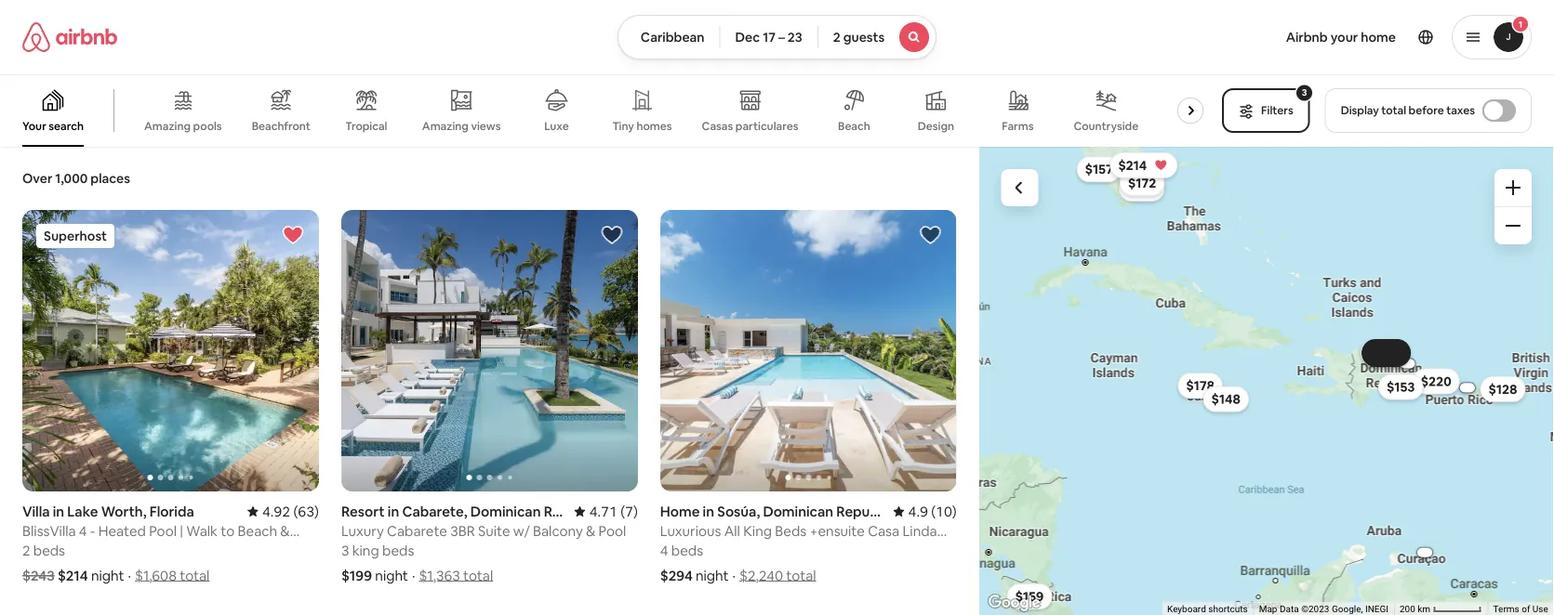 Task type: describe. For each thing, give the bounding box(es) containing it.
$199 inside luxury cabarete 3br suite w/ balcony & pool 3 king beds $199 night · $1,363 total
[[341, 567, 372, 585]]

balcony
[[533, 522, 583, 540]]

beachfront
[[252, 119, 311, 133]]

casas
[[702, 119, 733, 133]]

dec 17 – 23 button
[[720, 15, 818, 60]]

4.92
[[262, 503, 290, 521]]

guests
[[843, 29, 885, 46]]

$157 button
[[1077, 156, 1122, 183]]

places
[[90, 170, 130, 187]]

tiny homes
[[612, 119, 672, 133]]

total inside 2 beds $243 $214 night · $1,608 total
[[180, 567, 210, 585]]

your
[[1331, 29, 1358, 46]]

$294 button
[[1361, 340, 1409, 366]]

add to wishlist: home in sosúa, dominican republic image
[[920, 224, 942, 247]]

$214 inside button
[[1119, 157, 1147, 174]]

homes
[[637, 119, 672, 133]]

(7)
[[621, 503, 638, 521]]

4.71
[[589, 503, 618, 521]]

airbnb your home
[[1286, 29, 1396, 46]]

google map
showing 48 stays. including 1 saved stay. region
[[979, 147, 1554, 616]]

4.9 (10)
[[908, 503, 957, 521]]

terms
[[1494, 604, 1520, 615]]

home
[[1361, 29, 1396, 46]]

night inside 4 beds $294 night · $2,240 total
[[696, 567, 729, 585]]

casas particulares
[[702, 119, 798, 133]]

group for luxury cabarete 3br suite w/ balcony & pool 3 king beds $199 night · $1,363 total
[[341, 210, 638, 492]]

your
[[22, 119, 46, 133]]

1,000
[[55, 170, 88, 187]]

$294 inside 4 beds $294 night · $2,240 total
[[660, 567, 693, 585]]

$1,608
[[135, 567, 177, 585]]

amazing views
[[422, 119, 501, 133]]

amazing for amazing pools
[[144, 119, 191, 133]]

$199 button
[[1363, 340, 1410, 367]]

in
[[53, 503, 64, 521]]

· inside 2 beds $243 $214 night · $1,608 total
[[128, 567, 131, 585]]

filters
[[1261, 103, 1294, 118]]

zoom out image
[[1506, 219, 1521, 233]]

3br
[[450, 522, 475, 540]]

$1,363 total button
[[419, 567, 493, 585]]

airbnb
[[1286, 29, 1328, 46]]

countryside
[[1074, 119, 1139, 133]]

particulares
[[736, 119, 798, 133]]

design
[[918, 119, 954, 133]]

farms
[[1002, 119, 1034, 133]]

200 km
[[1400, 604, 1433, 615]]

$1,608 total button
[[135, 567, 210, 585]]

2 guests
[[833, 29, 885, 46]]

dec
[[735, 29, 760, 46]]

4
[[660, 542, 668, 560]]

$157
[[1086, 161, 1114, 178]]

tropical
[[345, 119, 387, 133]]

$1,363
[[419, 567, 460, 585]]

amazing pools
[[144, 119, 222, 133]]

group for 2 beds $243 $214 night · $1,608 total
[[22, 210, 319, 492]]

$2,240
[[740, 567, 783, 585]]

taxes
[[1447, 103, 1475, 118]]

$106
[[1128, 180, 1157, 197]]

km
[[1418, 604, 1431, 615]]

group for 4 beds $294 night · $2,240 total
[[660, 210, 957, 492]]

$106 button
[[1119, 176, 1165, 202]]

23
[[788, 29, 802, 46]]

$172 button
[[1120, 170, 1165, 196]]

&
[[586, 522, 596, 540]]

· inside 4 beds $294 night · $2,240 total
[[733, 567, 736, 585]]

$220 $148
[[1212, 373, 1452, 408]]

of
[[1522, 604, 1531, 615]]

inegi
[[1366, 604, 1389, 615]]

$153
[[1387, 379, 1415, 396]]



Task type: locate. For each thing, give the bounding box(es) containing it.
w/
[[513, 522, 530, 540]]

display
[[1341, 103, 1379, 118]]

2 beds $243 $214 night · $1,608 total
[[22, 542, 210, 585]]

beds for 4 beds
[[671, 542, 703, 560]]

luxury cabarete 3br suite w/ balcony & pool 3 king beds $199 night · $1,363 total
[[341, 522, 626, 585]]

2 horizontal spatial ·
[[733, 567, 736, 585]]

profile element
[[959, 0, 1532, 74]]

4.92 (63)
[[262, 503, 319, 521]]

beds for 2 beds
[[33, 542, 65, 560]]

1
[[1519, 18, 1523, 30]]

florida
[[149, 503, 194, 521]]

total inside 4 beds $294 night · $2,240 total
[[786, 567, 816, 585]]

villa
[[22, 503, 50, 521]]

$214
[[1119, 157, 1147, 174], [58, 567, 88, 585]]

200 km button
[[1394, 603, 1488, 616]]

· left $2,240
[[733, 567, 736, 585]]

$294 inside button
[[1370, 345, 1400, 362]]

0 horizontal spatial 3
[[341, 542, 349, 560]]

0 horizontal spatial night
[[91, 567, 124, 585]]

$199 inside button
[[1372, 345, 1402, 362]]

1 night from the left
[[91, 567, 124, 585]]

0 vertical spatial $199
[[1372, 345, 1402, 362]]

· left $1,363
[[412, 567, 415, 585]]

4.9
[[908, 503, 928, 521]]

3 down airbnb
[[1302, 87, 1307, 99]]

1 button
[[1452, 15, 1532, 60]]

2 night from the left
[[375, 567, 408, 585]]

4 beds $294 night · $2,240 total
[[660, 542, 816, 585]]

3 left king
[[341, 542, 349, 560]]

night inside 2 beds $243 $214 night · $1,608 total
[[91, 567, 124, 585]]

map data ©2023 google, inegi
[[1259, 604, 1389, 615]]

0 vertical spatial 2
[[833, 29, 841, 46]]

1 vertical spatial 3
[[341, 542, 349, 560]]

2 horizontal spatial beds
[[671, 542, 703, 560]]

beds up $243
[[33, 542, 65, 560]]

1 · from the left
[[128, 567, 131, 585]]

17
[[763, 29, 776, 46]]

200
[[1400, 604, 1416, 615]]

cabarete
[[387, 522, 447, 540]]

beds down cabarete on the left
[[382, 542, 414, 560]]

caribbean button
[[617, 15, 720, 60]]

king
[[352, 542, 379, 560]]

1 beds from the left
[[33, 542, 65, 560]]

$148 button
[[1204, 387, 1249, 413]]

4.92 out of 5 average rating,  63 reviews image
[[247, 503, 319, 521]]

$128 button
[[1481, 377, 1526, 403]]

$148
[[1212, 391, 1241, 408]]

· left $1,608 at the bottom left
[[128, 567, 131, 585]]

amazing left pools
[[144, 119, 191, 133]]

1 horizontal spatial 2
[[833, 29, 841, 46]]

beds right the 4
[[671, 542, 703, 560]]

filters button
[[1222, 88, 1310, 133]]

your search
[[22, 119, 84, 133]]

pools
[[193, 119, 222, 133]]

group containing amazing views
[[0, 74, 1220, 147]]

night
[[91, 567, 124, 585], [375, 567, 408, 585], [696, 567, 729, 585]]

1 vertical spatial $199
[[341, 567, 372, 585]]

dec 17 – 23
[[735, 29, 802, 46]]

total right $1,608 at the bottom left
[[180, 567, 210, 585]]

4.9 out of 5 average rating,  10 reviews image
[[894, 503, 957, 521]]

lake
[[67, 503, 98, 521]]

$220 button
[[1413, 369, 1460, 395]]

amazing for amazing views
[[422, 119, 469, 133]]

$294 up the $153 button
[[1370, 345, 1400, 362]]

2 for 2 beds $243 $214 night · $1,608 total
[[22, 542, 30, 560]]

$2,240 total button
[[740, 567, 816, 585]]

©2023
[[1302, 604, 1330, 615]]

$199 down king
[[341, 567, 372, 585]]

$178
[[1187, 378, 1215, 395]]

night left $2,240
[[696, 567, 729, 585]]

before
[[1409, 103, 1444, 118]]

views
[[471, 119, 501, 133]]

shortcuts
[[1209, 604, 1248, 615]]

luxury
[[341, 522, 384, 540]]

2 up $243
[[22, 542, 30, 560]]

0 horizontal spatial $199
[[341, 567, 372, 585]]

–
[[778, 29, 785, 46]]

0 horizontal spatial $294
[[660, 567, 693, 585]]

0 horizontal spatial amazing
[[144, 119, 191, 133]]

beds inside luxury cabarete 3br suite w/ balcony & pool 3 king beds $199 night · $1,363 total
[[382, 542, 414, 560]]

beach
[[838, 119, 870, 133]]

keyboard shortcuts
[[1168, 604, 1248, 615]]

·
[[128, 567, 131, 585], [412, 567, 415, 585], [733, 567, 736, 585]]

over 1,000 places
[[22, 170, 130, 187]]

suite
[[478, 522, 510, 540]]

tiny
[[612, 119, 634, 133]]

terms of use link
[[1494, 604, 1549, 615]]

total inside luxury cabarete 3br suite w/ balcony & pool 3 king beds $199 night · $1,363 total
[[463, 567, 493, 585]]

1 vertical spatial 2
[[22, 542, 30, 560]]

$159
[[1016, 589, 1044, 606]]

pool
[[599, 522, 626, 540]]

3
[[1302, 87, 1307, 99], [341, 542, 349, 560]]

0 horizontal spatial $214
[[58, 567, 88, 585]]

2 inside button
[[833, 29, 841, 46]]

total inside "button"
[[1382, 103, 1406, 118]]

total right $2,240
[[786, 567, 816, 585]]

0 horizontal spatial 2
[[22, 542, 30, 560]]

3 beds from the left
[[671, 542, 703, 560]]

$178 button
[[1178, 373, 1223, 399]]

$159 button
[[1007, 584, 1053, 610]]

2 · from the left
[[412, 567, 415, 585]]

total left before
[[1382, 103, 1406, 118]]

1 horizontal spatial $214
[[1119, 157, 1147, 174]]

total right $1,363
[[463, 567, 493, 585]]

beds inside 4 beds $294 night · $2,240 total
[[671, 542, 703, 560]]

add to wishlist: resort in cabarete, dominican republic image
[[601, 224, 623, 247]]

1 horizontal spatial ·
[[412, 567, 415, 585]]

1 horizontal spatial night
[[375, 567, 408, 585]]

terms of use
[[1494, 604, 1549, 615]]

$243
[[22, 567, 55, 585]]

1 vertical spatial $214
[[58, 567, 88, 585]]

4.71 (7)
[[589, 503, 638, 521]]

2 guests button
[[817, 15, 937, 60]]

1 horizontal spatial beds
[[382, 542, 414, 560]]

0 vertical spatial $214
[[1119, 157, 1147, 174]]

1 horizontal spatial $294
[[1370, 345, 1400, 362]]

$214 up $172
[[1119, 157, 1147, 174]]

$220
[[1421, 373, 1452, 390]]

None search field
[[617, 15, 937, 60]]

$153 button
[[1379, 374, 1424, 400]]

2 for 2 guests
[[833, 29, 841, 46]]

night left $1,608 at the bottom left
[[91, 567, 124, 585]]

villa in lake worth, florida
[[22, 503, 194, 521]]

display total before taxes button
[[1325, 88, 1532, 133]]

google image
[[984, 592, 1045, 616]]

$214 inside 2 beds $243 $214 night · $1,608 total
[[58, 567, 88, 585]]

3 night from the left
[[696, 567, 729, 585]]

$214 button
[[1110, 152, 1178, 179]]

remove from wishlist: villa in lake worth, florida image
[[282, 224, 304, 247]]

over
[[22, 170, 52, 187]]

2 beds from the left
[[382, 542, 414, 560]]

amazing left views
[[422, 119, 469, 133]]

1 horizontal spatial amazing
[[422, 119, 469, 133]]

search
[[49, 119, 84, 133]]

data
[[1280, 604, 1299, 615]]

4.71 out of 5 average rating,  7 reviews image
[[575, 503, 638, 521]]

night inside luxury cabarete 3br suite w/ balcony & pool 3 king beds $199 night · $1,363 total
[[375, 567, 408, 585]]

night down king
[[375, 567, 408, 585]]

$128
[[1489, 381, 1518, 398]]

none search field containing caribbean
[[617, 15, 937, 60]]

$214 right $243
[[58, 567, 88, 585]]

map
[[1259, 604, 1278, 615]]

worth,
[[101, 503, 146, 521]]

0 vertical spatial 3
[[1302, 87, 1307, 99]]

amazing
[[422, 119, 469, 133], [144, 119, 191, 133]]

0 vertical spatial $294
[[1370, 345, 1400, 362]]

caribbean
[[641, 29, 705, 46]]

3 inside luxury cabarete 3br suite w/ balcony & pool 3 king beds $199 night · $1,363 total
[[341, 542, 349, 560]]

$199 up the $153 button
[[1372, 345, 1402, 362]]

$294 down the 4
[[660, 567, 693, 585]]

group
[[0, 74, 1220, 147], [22, 210, 319, 492], [341, 210, 638, 492], [660, 210, 957, 492]]

beds inside 2 beds $243 $214 night · $1,608 total
[[33, 542, 65, 560]]

keyboard shortcuts button
[[1168, 603, 1248, 616]]

$172
[[1128, 175, 1157, 192]]

· inside luxury cabarete 3br suite w/ balcony & pool 3 king beds $199 night · $1,363 total
[[412, 567, 415, 585]]

1 vertical spatial $294
[[660, 567, 693, 585]]

0 horizontal spatial ·
[[128, 567, 131, 585]]

$199
[[1372, 345, 1402, 362], [341, 567, 372, 585]]

use
[[1533, 604, 1549, 615]]

zoom in image
[[1506, 180, 1521, 195]]

1 horizontal spatial $199
[[1372, 345, 1402, 362]]

google,
[[1332, 604, 1363, 615]]

3 · from the left
[[733, 567, 736, 585]]

0 horizontal spatial beds
[[33, 542, 65, 560]]

(10)
[[931, 503, 957, 521]]

luxe
[[544, 119, 569, 133]]

$294
[[1370, 345, 1400, 362], [660, 567, 693, 585]]

2 inside 2 beds $243 $214 night · $1,608 total
[[22, 542, 30, 560]]

1 horizontal spatial 3
[[1302, 87, 1307, 99]]

2 horizontal spatial night
[[696, 567, 729, 585]]

2 left guests
[[833, 29, 841, 46]]



Task type: vqa. For each thing, say whether or not it's contained in the screenshot.
a corresponding to Add
no



